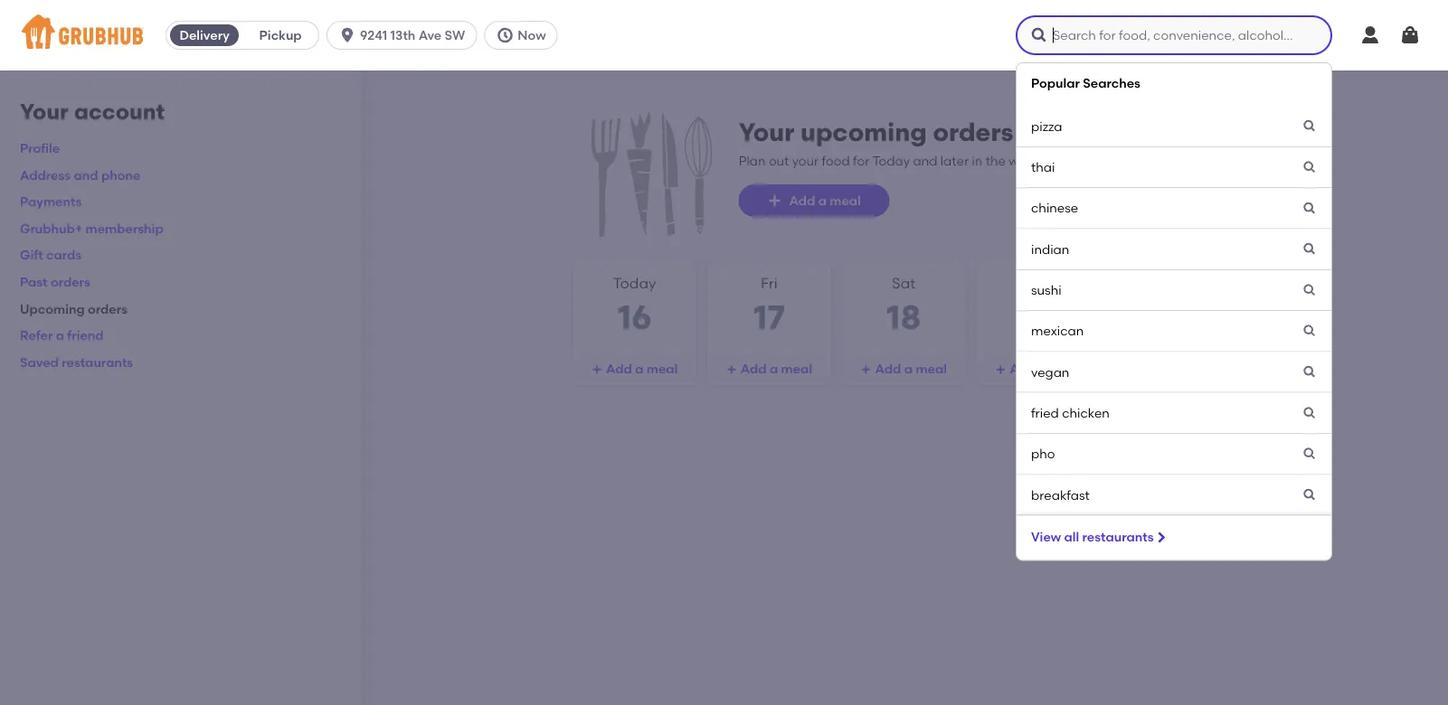 Task type: vqa. For each thing, say whether or not it's contained in the screenshot.
2nd 35–50 from right
no



Task type: locate. For each thing, give the bounding box(es) containing it.
refer
[[20, 328, 53, 343]]

restaurants down friend
[[62, 355, 133, 370]]

your upcoming orders plan out your food for today and later in the week
[[739, 117, 1041, 169]]

1 vertical spatial orders
[[51, 274, 90, 290]]

1 vertical spatial restaurants
[[1083, 529, 1154, 545]]

main navigation navigation
[[0, 0, 1449, 706]]

svg image
[[1400, 24, 1422, 46], [1303, 160, 1318, 175], [768, 194, 782, 208], [1303, 201, 1318, 216], [1303, 324, 1318, 339], [592, 365, 603, 376], [861, 365, 872, 376], [996, 365, 1007, 376], [1303, 365, 1318, 380]]

now
[[518, 28, 546, 43]]

1 horizontal spatial and
[[914, 153, 938, 169]]

and left phone
[[74, 167, 98, 183]]

view
[[1032, 529, 1062, 545]]

gift cards
[[20, 248, 82, 263]]

add a meal button for 18
[[843, 353, 966, 386]]

meal for 18
[[916, 362, 947, 377]]

payments
[[20, 194, 82, 209]]

svg image
[[1360, 24, 1382, 46], [339, 26, 357, 44], [496, 26, 514, 44], [1031, 26, 1049, 44], [1303, 119, 1318, 134], [1303, 242, 1318, 257], [1303, 283, 1318, 298], [726, 365, 737, 376], [1303, 406, 1318, 421], [1303, 447, 1318, 462], [1303, 488, 1318, 503], [1154, 531, 1169, 545]]

orders up upcoming orders link
[[51, 274, 90, 290]]

add a meal button
[[739, 185, 890, 217], [573, 353, 696, 386], [708, 353, 831, 386], [843, 353, 966, 386], [977, 353, 1100, 386]]

a
[[819, 193, 827, 208], [56, 328, 64, 343], [635, 362, 644, 377], [770, 362, 778, 377], [905, 362, 913, 377], [1039, 362, 1048, 377]]

list box
[[0, 62, 1449, 706], [1016, 62, 1333, 562]]

add a meal down the 18
[[876, 362, 947, 377]]

a down mexican
[[1039, 362, 1048, 377]]

delivery button
[[167, 21, 243, 50]]

0 horizontal spatial your
[[20, 99, 69, 125]]

out
[[769, 153, 789, 169]]

sat 18
[[887, 275, 922, 338]]

orders inside 'your upcoming orders plan out your food for today and later in the week'
[[933, 117, 1014, 148]]

a down the 18
[[905, 362, 913, 377]]

upcoming orders
[[20, 301, 128, 317]]

now button
[[484, 21, 565, 50]]

add a meal button down 16
[[573, 353, 696, 386]]

1 horizontal spatial your
[[739, 117, 795, 148]]

sun
[[1026, 275, 1052, 292]]

1 horizontal spatial today
[[873, 153, 910, 169]]

fri 17
[[754, 275, 785, 338]]

2 vertical spatial orders
[[88, 301, 128, 317]]

add
[[790, 193, 816, 208], [606, 362, 632, 377], [741, 362, 767, 377], [876, 362, 902, 377], [1010, 362, 1036, 377]]

your inside 'your upcoming orders plan out your food for today and later in the week'
[[739, 117, 795, 148]]

add down 16
[[606, 362, 632, 377]]

meal
[[830, 193, 861, 208], [647, 362, 678, 377], [782, 362, 813, 377], [916, 362, 947, 377], [1051, 362, 1082, 377]]

today right for
[[873, 153, 910, 169]]

restaurants right all
[[1083, 529, 1154, 545]]

add a meal
[[790, 193, 861, 208], [606, 362, 678, 377], [741, 362, 813, 377], [876, 362, 947, 377], [1010, 362, 1082, 377]]

2 list box from the left
[[1016, 62, 1333, 562]]

saved restaurants link
[[20, 355, 133, 370]]

saved restaurants
[[20, 355, 133, 370]]

svg image inside add a meal button
[[726, 365, 737, 376]]

restaurants
[[62, 355, 133, 370], [1083, 529, 1154, 545]]

add a meal button down mexican
[[977, 353, 1100, 386]]

your for upcoming
[[739, 117, 795, 148]]

20 button
[[1111, 262, 1236, 387]]

saved
[[20, 355, 59, 370]]

1 list box from the left
[[0, 62, 1449, 706]]

orders
[[933, 117, 1014, 148], [51, 274, 90, 290], [88, 301, 128, 317]]

0 vertical spatial orders
[[933, 117, 1014, 148]]

orders for upcoming orders
[[88, 301, 128, 317]]

add up fried
[[1010, 362, 1036, 377]]

a for 17
[[770, 362, 778, 377]]

meal down 16
[[647, 362, 678, 377]]

orders up friend
[[88, 301, 128, 317]]

profile
[[20, 140, 60, 156]]

meal for 17
[[782, 362, 813, 377]]

the
[[986, 153, 1006, 169]]

your
[[20, 99, 69, 125], [739, 117, 795, 148]]

cards
[[46, 248, 82, 263]]

1 vertical spatial today
[[613, 275, 657, 292]]

your up out
[[739, 117, 795, 148]]

add a meal button down 17
[[708, 353, 831, 386]]

popular searches
[[1032, 75, 1141, 90]]

breakfast
[[1032, 488, 1090, 503]]

chinese
[[1032, 201, 1079, 216]]

week
[[1009, 153, 1041, 169]]

pickup button
[[243, 21, 319, 50]]

meal down mexican
[[1051, 362, 1082, 377]]

a down 16
[[635, 362, 644, 377]]

view all restaurants
[[1032, 529, 1154, 545]]

0 horizontal spatial restaurants
[[62, 355, 133, 370]]

for
[[853, 153, 870, 169]]

ave
[[419, 28, 442, 43]]

16
[[618, 298, 652, 338]]

list box inside the main navigation navigation
[[1016, 62, 1333, 562]]

meal down food
[[830, 193, 861, 208]]

phone
[[101, 167, 141, 183]]

today up 16
[[613, 275, 657, 292]]

add a meal for 17
[[741, 362, 813, 377]]

0 vertical spatial restaurants
[[62, 355, 133, 370]]

and inside 'your upcoming orders plan out your food for today and later in the week'
[[914, 153, 938, 169]]

add a meal for 16
[[606, 362, 678, 377]]

0 vertical spatial today
[[873, 153, 910, 169]]

orders up in
[[933, 117, 1014, 148]]

your account
[[20, 99, 165, 125]]

Search for food, convenience, alcohol... search field
[[1016, 15, 1333, 55]]

add down the 18
[[876, 362, 902, 377]]

add for 16
[[606, 362, 632, 377]]

1 horizontal spatial restaurants
[[1083, 529, 1154, 545]]

refer a friend link
[[20, 328, 104, 343]]

add a meal button down the 18
[[843, 353, 966, 386]]

and left later
[[914, 153, 938, 169]]

and
[[914, 153, 938, 169], [74, 167, 98, 183]]

add a meal down 17
[[741, 362, 813, 377]]

profile link
[[20, 140, 60, 156]]

meal down the 18
[[916, 362, 947, 377]]

past orders link
[[20, 274, 90, 290]]

sun 19
[[1022, 275, 1056, 338]]

a down 17
[[770, 362, 778, 377]]

add a meal down food
[[790, 193, 861, 208]]

your up "profile"
[[20, 99, 69, 125]]

upcoming
[[20, 301, 85, 317]]

add a meal button for 16
[[573, 353, 696, 386]]

pickup
[[259, 28, 302, 43]]

payments link
[[20, 194, 82, 209]]

food
[[822, 153, 850, 169]]

add down 17
[[741, 362, 767, 377]]

fried chicken
[[1032, 406, 1110, 421]]

0 horizontal spatial and
[[74, 167, 98, 183]]

add a meal down mexican
[[1010, 362, 1082, 377]]

today
[[873, 153, 910, 169], [613, 275, 657, 292]]

later
[[941, 153, 969, 169]]

add a meal down 16
[[606, 362, 678, 377]]

pizza
[[1032, 119, 1063, 134]]

meal down 17
[[782, 362, 813, 377]]



Task type: describe. For each thing, give the bounding box(es) containing it.
grubhub+ membership
[[20, 221, 164, 236]]

friend
[[67, 328, 104, 343]]

a right refer
[[56, 328, 64, 343]]

gift
[[20, 248, 43, 263]]

your
[[793, 153, 819, 169]]

meal for 19
[[1051, 362, 1082, 377]]

address
[[20, 167, 71, 183]]

add a meal button for 19
[[977, 353, 1100, 386]]

orders for past orders
[[51, 274, 90, 290]]

add for 17
[[741, 362, 767, 377]]

sw
[[445, 28, 465, 43]]

0 horizontal spatial today
[[613, 275, 657, 292]]

searches
[[1084, 75, 1141, 90]]

9241 13th ave sw
[[360, 28, 465, 43]]

18
[[887, 298, 922, 338]]

mexican
[[1032, 324, 1084, 339]]

meal for 16
[[647, 362, 678, 377]]

add for 18
[[876, 362, 902, 377]]

9241
[[360, 28, 387, 43]]

membership
[[86, 221, 164, 236]]

in
[[972, 153, 983, 169]]

a for 16
[[635, 362, 644, 377]]

today inside 'your upcoming orders plan out your food for today and later in the week'
[[873, 153, 910, 169]]

address and phone link
[[20, 167, 141, 183]]

add for 19
[[1010, 362, 1036, 377]]

fried
[[1032, 406, 1060, 421]]

a for 19
[[1039, 362, 1048, 377]]

add a meal button for 17
[[708, 353, 831, 386]]

svg image inside now button
[[496, 26, 514, 44]]

address and phone
[[20, 167, 141, 183]]

indian
[[1032, 242, 1070, 257]]

add down your on the right of page
[[790, 193, 816, 208]]

past orders
[[20, 274, 90, 290]]

restaurants inside the main navigation navigation
[[1083, 529, 1154, 545]]

fri
[[761, 275, 778, 292]]

gift cards link
[[20, 248, 82, 263]]

all
[[1065, 529, 1080, 545]]

20
[[1153, 298, 1194, 338]]

refer a friend
[[20, 328, 104, 343]]

a for 18
[[905, 362, 913, 377]]

upcoming
[[801, 117, 927, 148]]

delivery
[[180, 28, 230, 43]]

today 16
[[613, 275, 657, 338]]

19
[[1022, 298, 1056, 338]]

sushi
[[1032, 283, 1062, 298]]

upcoming orders link
[[20, 301, 128, 317]]

add a meal button down your on the right of page
[[739, 185, 890, 217]]

vegan
[[1032, 365, 1070, 380]]

popular
[[1032, 75, 1080, 90]]

add a meal for 19
[[1010, 362, 1082, 377]]

17
[[754, 298, 785, 338]]

chicken
[[1063, 406, 1110, 421]]

past
[[20, 274, 48, 290]]

thai
[[1032, 160, 1056, 175]]

svg image inside "9241 13th ave sw" button
[[339, 26, 357, 44]]

grubhub+ membership link
[[20, 221, 164, 236]]

9241 13th ave sw button
[[327, 21, 484, 50]]

plan
[[739, 153, 766, 169]]

add a meal for 18
[[876, 362, 947, 377]]

sat
[[892, 275, 916, 292]]

grubhub+
[[20, 221, 83, 236]]

13th
[[391, 28, 416, 43]]

your for account
[[20, 99, 69, 125]]

a down food
[[819, 193, 827, 208]]

pho
[[1032, 447, 1056, 462]]

account
[[74, 99, 165, 125]]



